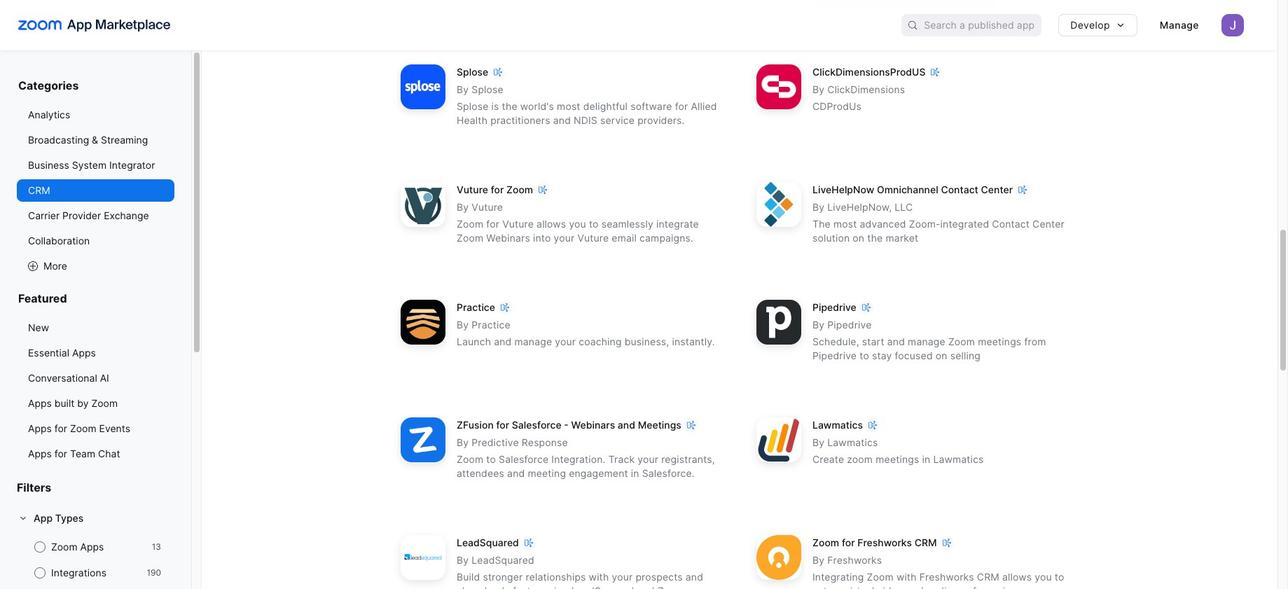 Task type: vqa. For each thing, say whether or not it's contained in the screenshot.
Meetings, Webinars for meetings
no



Task type: describe. For each thing, give the bounding box(es) containing it.
2 vertical spatial splose
[[457, 100, 489, 112]]

and inside by splose splose is the world's most delightful software for allied health practitioners and ndis service providers.
[[553, 114, 571, 126]]

for for zoom for freshworks crm
[[842, 537, 855, 549]]

integrator
[[109, 159, 155, 171]]

0 vertical spatial splose
[[457, 66, 489, 78]]

service
[[600, 114, 635, 126]]

in inside by predictive response zoom to salesforce integration. track your registrants, attendees and meeting engagement in salesforce.
[[631, 468, 639, 479]]

manage
[[1160, 19, 1199, 31]]

Search text field
[[924, 15, 1042, 35]]

livehelpnow,
[[828, 201, 892, 213]]

meetings inside 'by lawmatics create zoom meetings in lawmatics'
[[876, 454, 919, 465]]

by for by lawmatics create zoom meetings in lawmatics
[[813, 437, 825, 449]]

chat
[[98, 448, 120, 460]]

your inside by predictive response zoom to salesforce integration. track your registrants, attendees and meeting engagement in salesforce.
[[638, 454, 659, 465]]

1 vertical spatial freshworks
[[828, 554, 882, 566]]

is
[[492, 100, 499, 112]]

1 vertical spatial splose
[[472, 84, 504, 96]]

0 vertical spatial crm
[[28, 184, 50, 196]]

new
[[28, 322, 49, 333]]

to inside by vuture zoom for vuture allows you to seamlessly integrate zoom webinars into your vuture email campaigns.
[[589, 218, 599, 230]]

practice inside by practice launch and manage your coaching business, instantly.
[[472, 319, 511, 331]]

apps down new link
[[72, 347, 96, 359]]

manage button
[[1149, 14, 1211, 36]]

events
[[99, 422, 130, 434]]

on inside by livehelpnow, llc the most advanced zoom-integrated contact center solution on the market
[[853, 232, 865, 244]]

conferencing,
[[956, 585, 1020, 589]]

meetings inside "by pipedrive schedule, start and manage zoom meetings from pipedrive to stay focused on selling"
[[978, 336, 1022, 348]]

engagement
[[569, 468, 628, 479]]

build
[[457, 571, 480, 583]]

llc
[[895, 201, 913, 213]]

by livehelpnow, llc the most advanced zoom-integrated contact center solution on the market
[[813, 201, 1065, 244]]

2 vertical spatial freshworks
[[920, 571, 974, 583]]

schedule,
[[813, 336, 859, 348]]

conversational
[[28, 372, 97, 384]]

broadcasting
[[28, 134, 89, 146]]

allows inside by vuture zoom for vuture allows you to seamlessly integrate zoom webinars into your vuture email campaigns.
[[537, 218, 566, 230]]

health
[[457, 114, 488, 126]]

carrier provider exchange link
[[17, 205, 174, 227]]

and inside "by pipedrive schedule, start and manage zoom meetings from pipedrive to stay focused on selling"
[[887, 336, 905, 348]]

by predictive response zoom to salesforce integration. track your registrants, attendees and meeting engagement in salesforce.
[[457, 437, 715, 479]]

carrier
[[28, 209, 60, 221]]

salesforce.
[[642, 468, 695, 479]]

response
[[522, 437, 568, 449]]

app
[[34, 512, 53, 524]]

by freshworks integrating zoom with freshworks crm allows you to set up virtual video and audio conferencing, screen
[[813, 554, 1065, 589]]

for inside by vuture zoom for vuture allows you to seamlessly integrate zoom webinars into your vuture email campaigns.
[[486, 218, 500, 230]]

to inside by predictive response zoom to salesforce integration. track your registrants, attendees and meeting engagement in salesforce.
[[486, 454, 496, 465]]

integrations
[[51, 567, 106, 579]]

ai
[[100, 372, 109, 384]]

apps down app types dropdown button
[[80, 541, 104, 553]]

by practice launch and manage your coaching business, instantly.
[[457, 319, 715, 348]]

allows inside by freshworks integrating zoom with freshworks crm allows you to set up virtual video and audio conferencing, screen
[[1003, 571, 1032, 583]]

essential apps link
[[17, 342, 174, 364]]

exchange
[[104, 209, 149, 221]]

most inside by livehelpnow, llc the most advanced zoom-integrated contact center solution on the market
[[834, 218, 857, 230]]

by for by freshworks integrating zoom with freshworks crm allows you to set up virtual video and audio conferencing, screen
[[813, 554, 825, 566]]

the inside by livehelpnow, llc the most advanced zoom-integrated contact center solution on the market
[[868, 232, 883, 244]]

zfusion
[[457, 419, 494, 431]]

delightful
[[583, 100, 628, 112]]

conversational ai
[[28, 372, 109, 384]]

for for zfusion for salesforce - webinars and meetings
[[496, 419, 509, 431]]

13
[[152, 542, 161, 552]]

software
[[631, 100, 672, 112]]

integrate
[[656, 218, 699, 230]]

livehelpnow omnichannel contact center
[[813, 184, 1013, 196]]

attendees
[[457, 468, 504, 479]]

from
[[1025, 336, 1046, 348]]

develop
[[1071, 19, 1110, 31]]

apps built by zoom link
[[17, 392, 174, 415]]

apps for apps built by zoom
[[28, 397, 52, 409]]

for for vuture for zoom
[[491, 184, 504, 196]]

zoom for freshworks crm
[[813, 537, 937, 549]]

virtual
[[845, 585, 875, 589]]

0 vertical spatial freshworks
[[858, 537, 912, 549]]

provider
[[62, 209, 101, 221]]

1 vertical spatial pipedrive
[[828, 319, 872, 331]]

stay
[[872, 350, 892, 362]]

collaboration
[[28, 235, 90, 247]]

video
[[878, 585, 903, 589]]

contact inside by livehelpnow, llc the most advanced zoom-integrated contact center solution on the market
[[992, 218, 1030, 230]]

clickdimensionsprodus
[[813, 66, 926, 78]]

manage inside by practice launch and manage your coaching business, instantly.
[[515, 336, 552, 348]]

using
[[543, 585, 569, 589]]

zoom apps
[[51, 541, 104, 553]]

analytics link
[[17, 104, 174, 126]]

vuture for zoom
[[457, 184, 533, 196]]

to inside by freshworks integrating zoom with freshworks crm allows you to set up virtual video and audio conferencing, screen
[[1055, 571, 1065, 583]]

and up the zoom.
[[686, 571, 703, 583]]

campaigns.
[[640, 232, 694, 244]]

coaching
[[579, 336, 622, 348]]

on inside "by pipedrive schedule, start and manage zoom meetings from pipedrive to stay focused on selling"
[[936, 350, 948, 362]]

by for by predictive response zoom to salesforce integration. track your registrants, attendees and meeting engagement in salesforce.
[[457, 437, 469, 449]]

faster
[[513, 585, 540, 589]]

launch
[[457, 336, 491, 348]]

up
[[830, 585, 842, 589]]

ndis
[[574, 114, 598, 126]]

190
[[147, 567, 161, 578]]

practitioners
[[491, 114, 550, 126]]

into
[[533, 232, 551, 244]]

and down prospects at the bottom
[[637, 585, 655, 589]]

types
[[55, 512, 84, 524]]

close
[[457, 585, 482, 589]]

essential
[[28, 347, 69, 359]]

registrants,
[[661, 454, 715, 465]]

focused
[[895, 350, 933, 362]]

apps for zoom events
[[28, 422, 130, 434]]

banner containing develop
[[0, 0, 1278, 50]]

analytics
[[28, 109, 70, 121]]

relationships
[[526, 571, 586, 583]]

set
[[813, 585, 827, 589]]

and inside by predictive response zoom to salesforce integration. track your registrants, attendees and meeting engagement in salesforce.
[[507, 468, 525, 479]]

more
[[43, 260, 67, 272]]

system
[[72, 159, 107, 171]]

audio
[[927, 585, 953, 589]]

for for apps for zoom events
[[54, 422, 67, 434]]



Task type: locate. For each thing, give the bounding box(es) containing it.
2 manage from the left
[[908, 336, 946, 348]]

prospects
[[636, 571, 683, 583]]

manage right "launch"
[[515, 336, 552, 348]]

salesforce inside by predictive response zoom to salesforce integration. track your registrants, attendees and meeting engagement in salesforce.
[[499, 454, 549, 465]]

1 vertical spatial most
[[834, 218, 857, 230]]

freshworks
[[858, 537, 912, 549], [828, 554, 882, 566], [920, 571, 974, 583]]

carrier provider exchange
[[28, 209, 149, 221]]

0 vertical spatial allows
[[537, 218, 566, 230]]

0 vertical spatial practice
[[457, 301, 495, 313]]

the right is at the top
[[502, 100, 518, 112]]

1 vertical spatial crm
[[915, 537, 937, 549]]

develop button
[[1059, 14, 1138, 36]]

1 horizontal spatial webinars
[[571, 419, 615, 431]]

with inside by freshworks integrating zoom with freshworks crm allows you to set up virtual video and audio conferencing, screen
[[897, 571, 917, 583]]

by
[[77, 397, 89, 409]]

apps for apps for team chat
[[28, 448, 52, 460]]

for inside by splose splose is the world's most delightful software for allied health practitioners and ndis service providers.
[[675, 100, 688, 112]]

1 horizontal spatial manage
[[908, 336, 946, 348]]

0 horizontal spatial on
[[853, 232, 865, 244]]

by lawmatics create zoom meetings in lawmatics
[[813, 437, 984, 465]]

predictive
[[472, 437, 519, 449]]

app types
[[34, 512, 84, 524]]

and
[[553, 114, 571, 126], [494, 336, 512, 348], [887, 336, 905, 348], [618, 419, 635, 431], [507, 468, 525, 479], [686, 571, 703, 583], [637, 585, 655, 589], [906, 585, 924, 589]]

contact right integrated
[[992, 218, 1030, 230]]

manage inside "by pipedrive schedule, start and manage zoom meetings from pipedrive to stay focused on selling"
[[908, 336, 946, 348]]

crm up by freshworks integrating zoom with freshworks crm allows you to set up virtual video and audio conferencing, screen
[[915, 537, 937, 549]]

by for by clickdimensions cdprodus
[[813, 84, 825, 96]]

by leadsquared build stronger relationships with your prospects and close leads faster using leadsquared and zoom.
[[457, 554, 703, 589]]

1 vertical spatial practice
[[472, 319, 511, 331]]

0 horizontal spatial center
[[981, 184, 1013, 196]]

in
[[922, 454, 931, 465], [631, 468, 639, 479]]

0 vertical spatial in
[[922, 454, 931, 465]]

categories
[[18, 78, 79, 92]]

crm inside by freshworks integrating zoom with freshworks crm allows you to set up virtual video and audio conferencing, screen
[[977, 571, 1000, 583]]

the
[[813, 218, 831, 230]]

webinars inside by vuture zoom for vuture allows you to seamlessly integrate zoom webinars into your vuture email campaigns.
[[486, 232, 530, 244]]

with up video
[[897, 571, 917, 583]]

integration.
[[552, 454, 606, 465]]

for for apps for team chat
[[54, 448, 67, 460]]

0 horizontal spatial in
[[631, 468, 639, 479]]

1 vertical spatial salesforce
[[499, 454, 549, 465]]

1 manage from the left
[[515, 336, 552, 348]]

integrated
[[941, 218, 989, 230]]

in right zoom
[[922, 454, 931, 465]]

apps down apps built by zoom in the left of the page
[[28, 422, 52, 434]]

0 horizontal spatial manage
[[515, 336, 552, 348]]

search a published app element
[[902, 14, 1042, 36]]

market
[[886, 232, 919, 244]]

vuture up "into"
[[502, 218, 534, 230]]

most up solution
[[834, 218, 857, 230]]

freshworks up audio
[[920, 571, 974, 583]]

by splose splose is the world's most delightful software for allied health practitioners and ndis service providers.
[[457, 84, 717, 126]]

apps for team chat link
[[17, 443, 174, 465]]

to inside "by pipedrive schedule, start and manage zoom meetings from pipedrive to stay focused on selling"
[[860, 350, 869, 362]]

create
[[813, 454, 844, 465]]

most up "ndis"
[[557, 100, 581, 112]]

0 horizontal spatial webinars
[[486, 232, 530, 244]]

conversational ai link
[[17, 367, 174, 390]]

by clickdimensions cdprodus
[[813, 84, 905, 112]]

webinars left "into"
[[486, 232, 530, 244]]

lawmatics
[[813, 419, 863, 431], [828, 437, 878, 449], [933, 454, 984, 465]]

1 horizontal spatial you
[[1035, 571, 1052, 583]]

0 horizontal spatial you
[[569, 218, 586, 230]]

business system integrator
[[28, 159, 155, 171]]

freshworks up integrating
[[828, 554, 882, 566]]

broadcasting & streaming
[[28, 134, 148, 146]]

the inside by splose splose is the world's most delightful software for allied health practitioners and ndis service providers.
[[502, 100, 518, 112]]

on
[[853, 232, 865, 244], [936, 350, 948, 362]]

and left "ndis"
[[553, 114, 571, 126]]

2 vertical spatial lawmatics
[[933, 454, 984, 465]]

apps left built
[[28, 397, 52, 409]]

and left meetings
[[618, 419, 635, 431]]

by up integrating
[[813, 554, 825, 566]]

1 horizontal spatial the
[[868, 232, 883, 244]]

and left meeting
[[507, 468, 525, 479]]

with right relationships
[[589, 571, 609, 583]]

allows
[[537, 218, 566, 230], [1003, 571, 1032, 583]]

zoom-
[[909, 218, 941, 230]]

vuture
[[457, 184, 488, 196], [472, 201, 503, 213], [502, 218, 534, 230], [578, 232, 609, 244]]

to
[[589, 218, 599, 230], [860, 350, 869, 362], [486, 454, 496, 465], [1055, 571, 1065, 583]]

0 vertical spatial lawmatics
[[813, 419, 863, 431]]

vuture down the vuture for zoom
[[472, 201, 503, 213]]

1 vertical spatial meetings
[[876, 454, 919, 465]]

1 horizontal spatial on
[[936, 350, 948, 362]]

track
[[609, 454, 635, 465]]

0 vertical spatial salesforce
[[512, 419, 562, 431]]

0 vertical spatial center
[[981, 184, 1013, 196]]

you inside by freshworks integrating zoom with freshworks crm allows you to set up virtual video and audio conferencing, screen
[[1035, 571, 1052, 583]]

1 horizontal spatial allows
[[1003, 571, 1032, 583]]

app types button
[[17, 507, 174, 530]]

by up schedule,
[[813, 319, 825, 331]]

by up health
[[457, 84, 469, 96]]

allied
[[691, 100, 717, 112]]

0 vertical spatial the
[[502, 100, 518, 112]]

zoom inside by freshworks integrating zoom with freshworks crm allows you to set up virtual video and audio conferencing, screen
[[867, 571, 894, 583]]

your inside by leadsquared build stronger relationships with your prospects and close leads faster using leadsquared and zoom.
[[612, 571, 633, 583]]

0 vertical spatial webinars
[[486, 232, 530, 244]]

selling
[[951, 350, 981, 362]]

1 vertical spatial lawmatics
[[828, 437, 878, 449]]

for inside the apps for zoom events link
[[54, 422, 67, 434]]

1 vertical spatial contact
[[992, 218, 1030, 230]]

crm
[[28, 184, 50, 196], [915, 537, 937, 549], [977, 571, 1000, 583]]

0 vertical spatial pipedrive
[[813, 301, 857, 313]]

and inside by practice launch and manage your coaching business, instantly.
[[494, 336, 512, 348]]

0 vertical spatial on
[[853, 232, 865, 244]]

2 vertical spatial leadsquared
[[572, 585, 634, 589]]

meetings
[[978, 336, 1022, 348], [876, 454, 919, 465]]

by up create
[[813, 437, 825, 449]]

by inside by practice launch and manage your coaching business, instantly.
[[457, 319, 469, 331]]

zoom inside "by pipedrive schedule, start and manage zoom meetings from pipedrive to stay focused on selling"
[[949, 336, 975, 348]]

with
[[589, 571, 609, 583], [897, 571, 917, 583]]

by inside by predictive response zoom to salesforce integration. track your registrants, attendees and meeting engagement in salesforce.
[[457, 437, 469, 449]]

cdprodus
[[813, 100, 862, 112]]

by for by pipedrive schedule, start and manage zoom meetings from pipedrive to stay focused on selling
[[813, 319, 825, 331]]

0 horizontal spatial meetings
[[876, 454, 919, 465]]

apps for team chat
[[28, 448, 120, 460]]

meetings right zoom
[[876, 454, 919, 465]]

0 horizontal spatial with
[[589, 571, 609, 583]]

1 vertical spatial webinars
[[571, 419, 615, 431]]

&
[[92, 134, 98, 146]]

apps up 'filters' in the bottom left of the page
[[28, 448, 52, 460]]

crm up carrier
[[28, 184, 50, 196]]

zoom inside by predictive response zoom to salesforce integration. track your registrants, attendees and meeting engagement in salesforce.
[[457, 454, 484, 465]]

your right "into"
[[554, 232, 575, 244]]

by inside by leadsquared build stronger relationships with your prospects and close leads faster using leadsquared and zoom.
[[457, 554, 469, 566]]

webinars
[[486, 232, 530, 244], [571, 419, 615, 431]]

by inside by livehelpnow, llc the most advanced zoom-integrated contact center solution on the market
[[813, 201, 825, 213]]

1 vertical spatial the
[[868, 232, 883, 244]]

by inside by vuture zoom for vuture allows you to seamlessly integrate zoom webinars into your vuture email campaigns.
[[457, 201, 469, 213]]

1 horizontal spatial meetings
[[978, 336, 1022, 348]]

1 vertical spatial you
[[1035, 571, 1052, 583]]

your left coaching
[[555, 336, 576, 348]]

and right video
[[906, 585, 924, 589]]

practice
[[457, 301, 495, 313], [472, 319, 511, 331]]

by for by practice launch and manage your coaching business, instantly.
[[457, 319, 469, 331]]

the down advanced
[[868, 232, 883, 244]]

vuture left email
[[578, 232, 609, 244]]

by inside by freshworks integrating zoom with freshworks crm allows you to set up virtual video and audio conferencing, screen
[[813, 554, 825, 566]]

by down the vuture for zoom
[[457, 201, 469, 213]]

team
[[70, 448, 95, 460]]

seamlessly
[[602, 218, 654, 230]]

in down track
[[631, 468, 639, 479]]

your inside by vuture zoom for vuture allows you to seamlessly integrate zoom webinars into your vuture email campaigns.
[[554, 232, 575, 244]]

freshworks up video
[[858, 537, 912, 549]]

0 horizontal spatial allows
[[537, 218, 566, 230]]

0 horizontal spatial crm
[[28, 184, 50, 196]]

zoom
[[507, 184, 533, 196], [457, 218, 484, 230], [457, 232, 484, 244], [949, 336, 975, 348], [91, 397, 118, 409], [70, 422, 96, 434], [457, 454, 484, 465], [813, 537, 839, 549], [51, 541, 78, 553], [867, 571, 894, 583]]

0 vertical spatial leadsquared
[[457, 537, 519, 549]]

crm up conferencing,
[[977, 571, 1000, 583]]

featured
[[18, 291, 67, 305]]

livehelpnow
[[813, 184, 874, 196]]

0 vertical spatial meetings
[[978, 336, 1022, 348]]

1 vertical spatial center
[[1033, 218, 1065, 230]]

by inside 'by lawmatics create zoom meetings in lawmatics'
[[813, 437, 825, 449]]

allows up conferencing,
[[1003, 571, 1032, 583]]

clickdimensions
[[828, 84, 905, 96]]

0 horizontal spatial contact
[[941, 184, 979, 196]]

2 with from the left
[[897, 571, 917, 583]]

banner
[[0, 0, 1278, 50]]

1 vertical spatial leadsquared
[[472, 554, 534, 566]]

1 vertical spatial allows
[[1003, 571, 1032, 583]]

1 vertical spatial in
[[631, 468, 639, 479]]

by inside by clickdimensions cdprodus
[[813, 84, 825, 96]]

by up "launch"
[[457, 319, 469, 331]]

instantly.
[[672, 336, 715, 348]]

0 horizontal spatial the
[[502, 100, 518, 112]]

your left prospects at the bottom
[[612, 571, 633, 583]]

0 vertical spatial most
[[557, 100, 581, 112]]

0 vertical spatial contact
[[941, 184, 979, 196]]

essential apps
[[28, 347, 96, 359]]

for inside apps for team chat link
[[54, 448, 67, 460]]

meeting
[[528, 468, 566, 479]]

2 horizontal spatial crm
[[977, 571, 1000, 583]]

and up stay
[[887, 336, 905, 348]]

allows up "into"
[[537, 218, 566, 230]]

solution
[[813, 232, 850, 244]]

for
[[675, 100, 688, 112], [491, 184, 504, 196], [486, 218, 500, 230], [496, 419, 509, 431], [54, 422, 67, 434], [54, 448, 67, 460], [842, 537, 855, 549]]

by down zfusion
[[457, 437, 469, 449]]

1 horizontal spatial most
[[834, 218, 857, 230]]

vuture down health
[[457, 184, 488, 196]]

1 with from the left
[[589, 571, 609, 583]]

by up build
[[457, 554, 469, 566]]

categories button
[[17, 78, 174, 104]]

filters
[[17, 481, 51, 495]]

by inside "by pipedrive schedule, start and manage zoom meetings from pipedrive to stay focused on selling"
[[813, 319, 825, 331]]

1 horizontal spatial contact
[[992, 218, 1030, 230]]

salesforce up response
[[512, 419, 562, 431]]

most inside by splose splose is the world's most delightful software for allied health practitioners and ndis service providers.
[[557, 100, 581, 112]]

your up salesforce.
[[638, 454, 659, 465]]

zoom
[[847, 454, 873, 465]]

on right solution
[[853, 232, 865, 244]]

new link
[[17, 317, 174, 339]]

2 vertical spatial pipedrive
[[813, 350, 857, 362]]

integrating
[[813, 571, 864, 583]]

on left selling
[[936, 350, 948, 362]]

stronger
[[483, 571, 523, 583]]

featured button
[[17, 291, 174, 317]]

apps
[[72, 347, 96, 359], [28, 397, 52, 409], [28, 422, 52, 434], [28, 448, 52, 460], [80, 541, 104, 553]]

meetings left the from
[[978, 336, 1022, 348]]

by inside by splose splose is the world's most delightful software for allied health practitioners and ndis service providers.
[[457, 84, 469, 96]]

center inside by livehelpnow, llc the most advanced zoom-integrated contact center solution on the market
[[1033, 218, 1065, 230]]

0 horizontal spatial most
[[557, 100, 581, 112]]

salesforce
[[512, 419, 562, 431], [499, 454, 549, 465]]

zfusion for salesforce - webinars and meetings
[[457, 419, 682, 431]]

by vuture zoom for vuture allows you to seamlessly integrate zoom webinars into your vuture email campaigns.
[[457, 201, 699, 244]]

start
[[862, 336, 885, 348]]

business system integrator link
[[17, 154, 174, 177]]

webinars right -
[[571, 419, 615, 431]]

and right "launch"
[[494, 336, 512, 348]]

1 vertical spatial on
[[936, 350, 948, 362]]

1 horizontal spatial crm
[[915, 537, 937, 549]]

by for by livehelpnow, llc the most advanced zoom-integrated contact center solution on the market
[[813, 201, 825, 213]]

crm link
[[17, 179, 174, 202]]

salesforce down response
[[499, 454, 549, 465]]

0 vertical spatial you
[[569, 218, 586, 230]]

-
[[564, 419, 569, 431]]

1 horizontal spatial in
[[922, 454, 931, 465]]

in inside 'by lawmatics create zoom meetings in lawmatics'
[[922, 454, 931, 465]]

zoom.
[[658, 585, 687, 589]]

collaboration link
[[17, 230, 174, 252]]

and inside by freshworks integrating zoom with freshworks crm allows you to set up virtual video and audio conferencing, screen
[[906, 585, 924, 589]]

streaming
[[101, 134, 148, 146]]

manage up focused
[[908, 336, 946, 348]]

apps for apps for zoom events
[[28, 422, 52, 434]]

1 horizontal spatial with
[[897, 571, 917, 583]]

your inside by practice launch and manage your coaching business, instantly.
[[555, 336, 576, 348]]

with inside by leadsquared build stronger relationships with your prospects and close leads faster using leadsquared and zoom.
[[589, 571, 609, 583]]

by up cdprodus
[[813, 84, 825, 96]]

by up 'the'
[[813, 201, 825, 213]]

by for by vuture zoom for vuture allows you to seamlessly integrate zoom webinars into your vuture email campaigns.
[[457, 201, 469, 213]]

by for by leadsquared build stronger relationships with your prospects and close leads faster using leadsquared and zoom.
[[457, 554, 469, 566]]

2 vertical spatial crm
[[977, 571, 1000, 583]]

your
[[554, 232, 575, 244], [555, 336, 576, 348], [638, 454, 659, 465], [612, 571, 633, 583]]

by for by splose splose is the world's most delightful software for allied health practitioners and ndis service providers.
[[457, 84, 469, 96]]

contact up integrated
[[941, 184, 979, 196]]

business,
[[625, 336, 669, 348]]

you inside by vuture zoom for vuture allows you to seamlessly integrate zoom webinars into your vuture email campaigns.
[[569, 218, 586, 230]]

1 horizontal spatial center
[[1033, 218, 1065, 230]]

the
[[502, 100, 518, 112], [868, 232, 883, 244]]

leadsquared
[[457, 537, 519, 549], [472, 554, 534, 566], [572, 585, 634, 589]]



